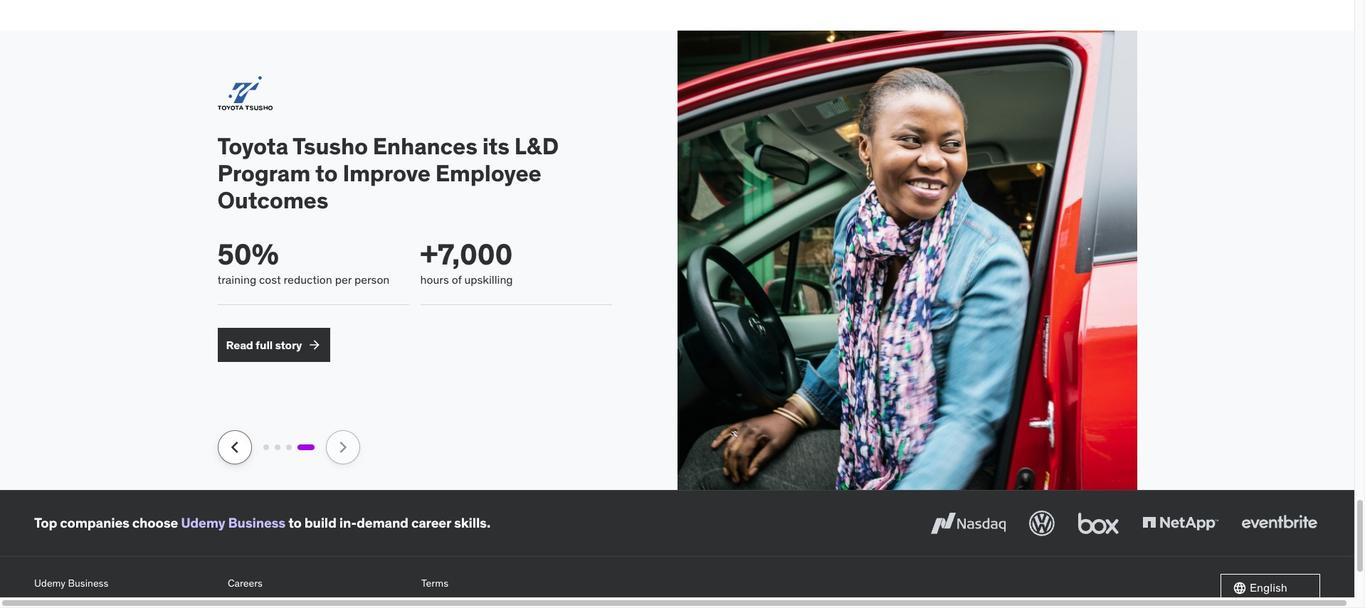 Task type: describe. For each thing, give the bounding box(es) containing it.
reduction
[[284, 273, 332, 287]]

upskilling
[[464, 273, 513, 287]]

udemy business
[[34, 577, 108, 590]]

careers
[[228, 577, 263, 590]]

1 vertical spatial udemy business link
[[34, 574, 216, 594]]

skills.
[[454, 515, 491, 532]]

choose
[[132, 515, 178, 532]]

training
[[217, 273, 256, 287]]

next image
[[331, 436, 354, 459]]

program
[[217, 159, 311, 188]]

small image
[[1233, 581, 1247, 596]]

toyota tsusho enhances its l&d program to improve employee outcomes
[[217, 131, 559, 215]]

companies
[[60, 515, 129, 532]]

0 vertical spatial udemy business link
[[181, 515, 286, 532]]

to inside toyota tsusho enhances its l&d program to improve employee outcomes
[[315, 159, 338, 188]]

eventbrite image
[[1239, 508, 1321, 539]]

nasdaq image
[[928, 508, 1010, 539]]

career
[[411, 515, 451, 532]]

toyota
[[217, 131, 288, 161]]

careers link
[[228, 574, 410, 594]]

box image
[[1075, 508, 1123, 539]]

demand
[[357, 515, 409, 532]]

english button
[[1221, 574, 1321, 603]]

0 horizontal spatial udemy
[[34, 577, 66, 590]]

tsusho
[[293, 131, 368, 161]]

read
[[226, 338, 253, 352]]

read full story
[[226, 338, 302, 352]]

0 vertical spatial business
[[228, 515, 286, 532]]



Task type: locate. For each thing, give the bounding box(es) containing it.
udemy
[[181, 515, 225, 532], [34, 577, 66, 590]]

volkswagen image
[[1027, 508, 1058, 539]]

terms link
[[421, 574, 604, 594]]

udemy business link
[[181, 515, 286, 532], [34, 574, 216, 594]]

small image
[[308, 338, 322, 353]]

top companies choose udemy business to build in-demand career skills.
[[34, 515, 491, 532]]

enhances
[[373, 131, 478, 161]]

hours
[[420, 273, 449, 287]]

employee
[[436, 159, 542, 188]]

0 vertical spatial to
[[315, 159, 338, 188]]

outcomes
[[217, 186, 328, 215]]

in-
[[339, 515, 357, 532]]

+7,000 hours of upskilling
[[420, 237, 513, 287]]

50% training cost reduction per person
[[217, 237, 390, 287]]

+7,000
[[420, 237, 513, 273]]

l&d
[[515, 131, 559, 161]]

1 horizontal spatial udemy
[[181, 515, 225, 532]]

0 horizontal spatial to
[[288, 515, 302, 532]]

build
[[304, 515, 337, 532]]

business inside udemy business link
[[68, 577, 108, 590]]

previous image
[[223, 436, 246, 459]]

0 vertical spatial udemy
[[181, 515, 225, 532]]

business up careers
[[228, 515, 286, 532]]

netapp image
[[1140, 508, 1222, 539]]

1 vertical spatial business
[[68, 577, 108, 590]]

1 horizontal spatial to
[[315, 159, 338, 188]]

toyota tsusho image
[[217, 76, 272, 110]]

of
[[452, 273, 462, 287]]

1 vertical spatial to
[[288, 515, 302, 532]]

its
[[482, 131, 510, 161]]

person
[[354, 273, 390, 287]]

english
[[1250, 581, 1288, 595]]

read full story link
[[217, 328, 331, 362]]

improve
[[343, 159, 431, 188]]

terms
[[421, 577, 449, 590]]

0 horizontal spatial business
[[68, 577, 108, 590]]

1 vertical spatial udemy
[[34, 577, 66, 590]]

per
[[335, 273, 352, 287]]

cost
[[259, 273, 281, 287]]

to left build
[[288, 515, 302, 532]]

udemy business link down choose
[[34, 574, 216, 594]]

1 horizontal spatial business
[[228, 515, 286, 532]]

to left the improve
[[315, 159, 338, 188]]

full
[[256, 338, 273, 352]]

udemy down top
[[34, 577, 66, 590]]

business
[[228, 515, 286, 532], [68, 577, 108, 590]]

to
[[315, 159, 338, 188], [288, 515, 302, 532]]

story
[[275, 338, 302, 352]]

udemy business link up careers
[[181, 515, 286, 532]]

50%
[[217, 237, 279, 273]]

top
[[34, 515, 57, 532]]

business down companies at the bottom of the page
[[68, 577, 108, 590]]

udemy right choose
[[181, 515, 225, 532]]



Task type: vqa. For each thing, say whether or not it's contained in the screenshot.
the left To
yes



